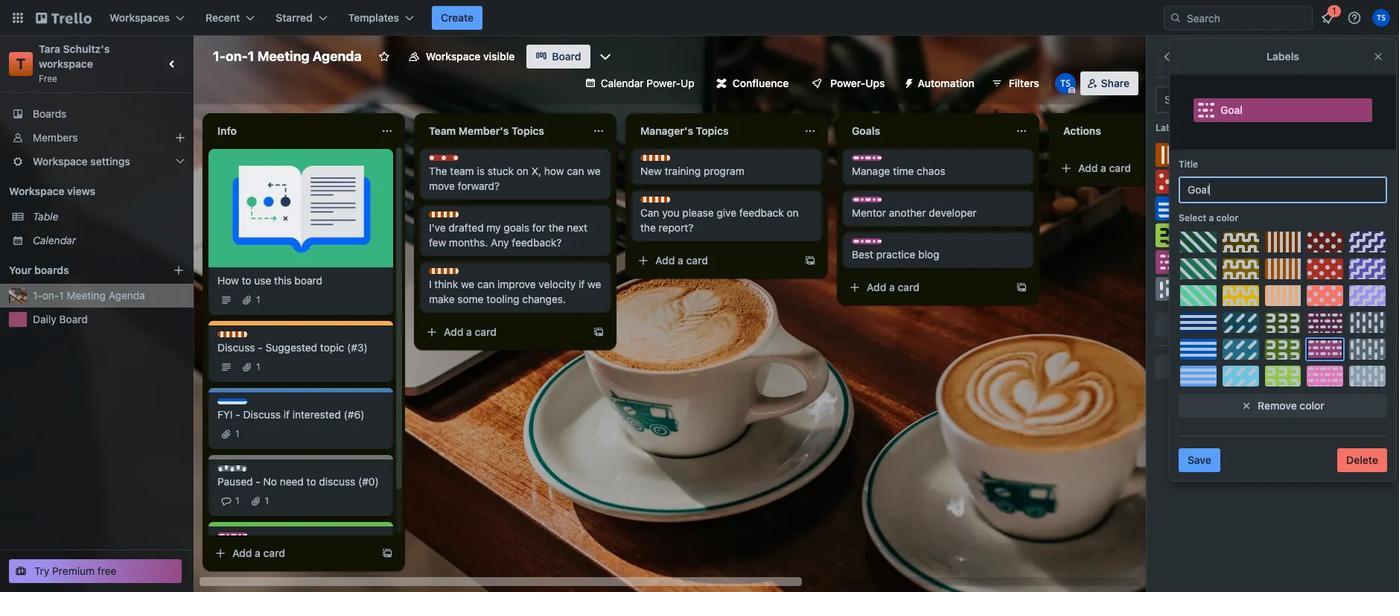 Task type: describe. For each thing, give the bounding box(es) containing it.
add for can you please give feedback on the report?
[[655, 254, 675, 267]]

card for i've drafted my goals for the next few months. any feedback?
[[475, 325, 497, 338]]

improve
[[498, 278, 536, 290]]

you
[[662, 206, 680, 219]]

color: orange, title: "discuss" element for i've drafted my goals for the next few months. any feedback?
[[429, 212, 478, 223]]

(#6)
[[344, 408, 365, 421]]

color inside button
[[1300, 399, 1325, 412]]

card down 'no'
[[263, 547, 285, 559]]

team
[[450, 165, 474, 177]]

disable colorblind friendly mode
[[1194, 360, 1353, 373]]

is
[[477, 165, 485, 177]]

blocker for blocker
[[1183, 175, 1220, 188]]

table link
[[33, 209, 185, 224]]

members
[[33, 131, 78, 144]]

automation
[[918, 77, 975, 89]]

primary element
[[0, 0, 1399, 36]]

paused - no need to discuss (#0) link
[[217, 474, 384, 489]]

colorblind
[[1233, 360, 1282, 373]]

create a new label
[[1228, 318, 1319, 331]]

the inside discuss i've drafted my goals for the next few months. any feedback?
[[549, 221, 564, 234]]

2 vertical spatial create from template… image
[[381, 547, 393, 559]]

best
[[852, 248, 874, 261]]

i've
[[429, 221, 446, 234]]

1- inside 'text box'
[[213, 48, 226, 64]]

tara schultz (taraschultz7) image
[[1055, 73, 1076, 94]]

disable colorblind friendly mode button
[[1156, 355, 1390, 379]]

blog
[[918, 248, 940, 261]]

1 power- from the left
[[647, 77, 681, 89]]

tara schultz (taraschultz7) image
[[1373, 9, 1390, 27]]

color: orange, title: "discuss" element for discuss - suggested topic (#3)
[[217, 331, 266, 343]]

starred
[[276, 11, 313, 24]]

forward?
[[458, 179, 500, 192]]

add a card button down need
[[209, 541, 375, 565]]

tara
[[39, 42, 60, 55]]

goals
[[504, 221, 530, 234]]

a for add a card button corresponding to can you please give feedback on the report?
[[678, 254, 684, 267]]

Board name text field
[[206, 45, 369, 69]]

board inside the daily board link
[[59, 313, 88, 325]]

create a new label button
[[1156, 313, 1390, 337]]

- for fyi
[[236, 408, 240, 421]]

- for discuss
[[258, 341, 263, 354]]

manage time chaos link
[[852, 164, 1025, 179]]

0 horizontal spatial on-
[[42, 289, 59, 302]]

t
[[16, 55, 25, 72]]

paused for paused
[[1183, 282, 1219, 295]]

add a card down 'no'
[[232, 547, 285, 559]]

card down the actions text box
[[1109, 162, 1131, 174]]

move
[[429, 179, 455, 192]]

t link
[[9, 52, 33, 76]]

few
[[429, 236, 446, 249]]

add a card button down the actions text box
[[1055, 156, 1221, 180]]

another
[[889, 206, 926, 219]]

0 horizontal spatial color
[[1217, 212, 1239, 223]]

power-ups
[[831, 77, 885, 89]]

(#0)
[[358, 475, 379, 488]]

months.
[[449, 236, 488, 249]]

boards
[[33, 107, 67, 120]]

can you please give feedback on the report? link
[[641, 206, 813, 235]]

changes.
[[522, 293, 566, 305]]

we inside blocker the team is stuck on x, how can we move forward?
[[587, 165, 601, 177]]

remove color
[[1258, 399, 1325, 412]]

workspace settings button
[[0, 150, 194, 174]]

please
[[682, 206, 714, 219]]

premium
[[52, 565, 95, 577]]

training
[[665, 165, 701, 177]]

boards
[[34, 264, 69, 276]]

try premium free
[[34, 565, 117, 577]]

remove
[[1258, 399, 1297, 412]]

color: orange, title: "discuss" element down search labels… text field
[[1156, 143, 1364, 167]]

members link
[[0, 126, 194, 150]]

can inside blocker the team is stuck on x, how can we move forward?
[[567, 165, 584, 177]]

discuss discuss - suggested topic (#3)
[[217, 331, 368, 354]]

share button
[[1080, 71, 1139, 95]]

try
[[34, 565, 49, 577]]

mentor
[[852, 206, 886, 219]]

Search labels… text field
[[1156, 86, 1390, 113]]

add a card for i've drafted my goals for the next few months. any feedback?
[[444, 325, 497, 338]]

try premium free button
[[9, 559, 182, 583]]

your boards with 2 items element
[[9, 261, 150, 279]]

workspace visible button
[[399, 45, 524, 69]]

new
[[1272, 318, 1292, 331]]

paused for paused paused - no need to discuss (#0)
[[232, 465, 264, 477]]

1 down 'no'
[[265, 495, 269, 506]]

add a card button for i've drafted my goals for the next few months. any feedback?
[[420, 320, 587, 344]]

filters
[[1009, 77, 1039, 89]]

a inside 'create a new label' button
[[1263, 318, 1269, 331]]

meeting inside 'text box'
[[257, 48, 310, 64]]

1 notification image
[[1319, 9, 1337, 27]]

can inside discuss i think we can improve velocity if we make some tooling changes.
[[477, 278, 495, 290]]

workspace
[[39, 57, 93, 70]]

calendar link
[[33, 233, 185, 248]]

1 down use
[[256, 294, 260, 305]]

discuss i've drafted my goals for the next few months. any feedback?
[[429, 212, 588, 249]]

title
[[1179, 159, 1198, 170]]

program
[[704, 165, 745, 177]]

can
[[641, 206, 659, 219]]

board link
[[527, 45, 590, 69]]

report?
[[659, 221, 694, 234]]

create button
[[432, 6, 483, 30]]

create for create a new label
[[1228, 318, 1261, 331]]

workspace for workspace visible
[[426, 50, 481, 63]]

create for create
[[441, 11, 474, 24]]

on inside the discuss can you please give feedback on the report?
[[787, 206, 799, 219]]

this
[[274, 274, 292, 287]]

interested
[[292, 408, 341, 421]]

0 horizontal spatial color: black, title: "paused" element
[[217, 465, 264, 477]]

x,
[[532, 165, 541, 177]]

add a card down actions
[[1078, 162, 1131, 174]]

confluence button
[[707, 71, 798, 95]]

discuss can you please give feedback on the report?
[[641, 197, 799, 234]]

visible
[[483, 50, 515, 63]]

starred button
[[267, 6, 336, 30]]

1 vertical spatial 1-on-1 meeting agenda
[[33, 289, 145, 302]]

topics inside text field
[[512, 124, 544, 137]]

goal inside the goal best practice blog
[[867, 238, 886, 250]]

confluence
[[733, 77, 789, 89]]

1 vertical spatial meeting
[[67, 289, 106, 302]]

0 horizontal spatial color: blue, title: "fyi" element
[[217, 398, 247, 410]]

(#3)
[[347, 341, 368, 354]]

if inside discuss i think we can improve velocity if we make some tooling changes.
[[579, 278, 585, 290]]

add a card for can you please give feedback on the report?
[[655, 254, 708, 267]]

workspace for workspace views
[[9, 185, 64, 197]]



Task type: locate. For each thing, give the bounding box(es) containing it.
0 vertical spatial create from template… image
[[804, 255, 816, 267]]

paused down select
[[1183, 282, 1219, 295]]

Info text field
[[209, 119, 372, 143]]

team member's topics
[[429, 124, 544, 137]]

1 horizontal spatial the
[[641, 221, 656, 234]]

confluence icon image
[[716, 78, 727, 89]]

on inside blocker the team is stuck on x, how can we move forward?
[[517, 165, 529, 177]]

new training program link
[[641, 164, 813, 179]]

your
[[9, 264, 32, 276]]

topics inside text box
[[696, 124, 729, 137]]

sm image
[[897, 71, 918, 92]]

back to home image
[[36, 6, 92, 30]]

for
[[532, 221, 546, 234]]

0 horizontal spatial calendar
[[33, 234, 76, 247]]

calendar down customize views "image" at top
[[601, 77, 644, 89]]

create inside button
[[1228, 318, 1261, 331]]

boards link
[[0, 102, 194, 126]]

workspace down members
[[33, 155, 88, 168]]

fyi fyi - discuss if interested (#6)
[[217, 398, 365, 421]]

share
[[1101, 77, 1130, 89]]

0 horizontal spatial create from template… image
[[381, 547, 393, 559]]

1 vertical spatial board
[[59, 313, 88, 325]]

0 horizontal spatial color: red, title: "blocker" element
[[429, 155, 476, 166]]

- inside the discuss discuss - suggested topic (#3)
[[258, 341, 263, 354]]

1 vertical spatial 1-
[[33, 289, 42, 302]]

color: orange, title: "discuss" element down manager's
[[641, 155, 689, 166]]

give
[[717, 206, 737, 219]]

paused left need
[[232, 465, 264, 477]]

if inside fyi fyi - discuss if interested (#6)
[[284, 408, 290, 421]]

2 vertical spatial workspace
[[9, 185, 64, 197]]

blocker the team is stuck on x, how can we move forward?
[[429, 155, 601, 192]]

add a card button down tooling
[[420, 320, 587, 344]]

board
[[295, 274, 322, 287]]

add a card button down can you please give feedback on the report? link
[[632, 249, 798, 273]]

Actions text field
[[1055, 119, 1218, 143]]

a for add a card button below need
[[255, 547, 261, 559]]

1 horizontal spatial topics
[[696, 124, 729, 137]]

can right "how"
[[567, 165, 584, 177]]

blocker inside 'color: red, title: "blocker"' element
[[1183, 175, 1220, 188]]

goal mentor another developer
[[852, 197, 977, 219]]

discuss left 'interested'
[[243, 408, 281, 421]]

some
[[458, 293, 484, 305]]

we up some
[[461, 278, 475, 290]]

1-on-1 meeting agenda down your boards with 2 items "element"
[[33, 289, 145, 302]]

this member is an admin of this board. image
[[1069, 87, 1075, 94]]

color: red, title: "blocker" element up color: bold lime, title: none element
[[1156, 170, 1364, 194]]

manager's topics
[[641, 124, 729, 137]]

add a card button down blog
[[843, 276, 1010, 299]]

the inside the discuss can you please give feedback on the report?
[[641, 221, 656, 234]]

color: orange, title: "discuss" element down how
[[217, 331, 266, 343]]

goal
[[1221, 104, 1243, 116], [867, 155, 886, 166], [867, 197, 886, 208], [867, 238, 886, 250], [1183, 255, 1205, 268], [232, 533, 252, 544]]

templates
[[348, 11, 399, 24]]

card for mentor another developer
[[898, 281, 920, 293]]

add board image
[[173, 264, 185, 276]]

2 vertical spatial -
[[256, 475, 261, 488]]

0 horizontal spatial on
[[517, 165, 529, 177]]

- inside the paused paused - no need to discuss (#0)
[[256, 475, 261, 488]]

add a card button for can you please give feedback on the report?
[[632, 249, 798, 273]]

1 horizontal spatial create from template… image
[[804, 255, 816, 267]]

customize views image
[[598, 49, 613, 64]]

we right "how"
[[587, 165, 601, 177]]

paused left 'no'
[[217, 475, 253, 488]]

discuss left suggested
[[217, 341, 255, 354]]

1 vertical spatial if
[[284, 408, 290, 421]]

2 horizontal spatial create from template… image
[[1016, 282, 1028, 293]]

0 vertical spatial calendar
[[601, 77, 644, 89]]

on- inside 'text box'
[[226, 48, 248, 64]]

1 topics from the left
[[512, 124, 544, 137]]

1 up daily board
[[59, 289, 64, 302]]

1 down fyi fyi - discuss if interested (#6)
[[235, 428, 240, 439]]

best practice blog link
[[852, 247, 1025, 262]]

i
[[429, 278, 432, 290]]

meeting down your boards with 2 items "element"
[[67, 289, 106, 302]]

discuss up select a color
[[1183, 148, 1221, 161]]

1 horizontal spatial to
[[307, 475, 316, 488]]

color: orange, title: "discuss" element for new training program
[[641, 155, 689, 166]]

to right need
[[307, 475, 316, 488]]

add for i've drafted my goals for the next few months. any feedback?
[[444, 325, 464, 338]]

workspaces
[[109, 11, 170, 24]]

discuss for discuss new training program
[[655, 155, 689, 166]]

0 vertical spatial to
[[242, 274, 251, 287]]

0 vertical spatial can
[[567, 165, 584, 177]]

board left customize views "image" at top
[[552, 50, 581, 63]]

0 vertical spatial on-
[[226, 48, 248, 64]]

discuss inside discuss i think we can improve velocity if we make some tooling changes.
[[444, 268, 478, 279]]

calendar for calendar
[[33, 234, 76, 247]]

1 vertical spatial agenda
[[109, 289, 145, 302]]

1 horizontal spatial board
[[552, 50, 581, 63]]

the
[[429, 165, 447, 177]]

the down can
[[641, 221, 656, 234]]

1-
[[213, 48, 226, 64], [33, 289, 42, 302]]

1 vertical spatial workspace
[[33, 155, 88, 168]]

power- up goals
[[831, 77, 866, 89]]

0 vertical spatial 1-on-1 meeting agenda
[[213, 48, 362, 64]]

remove color button
[[1179, 394, 1388, 418]]

1 horizontal spatial on
[[787, 206, 799, 219]]

the right the for
[[549, 221, 564, 234]]

0 vertical spatial color: blue, title: "fyi" element
[[1156, 197, 1364, 220]]

we
[[587, 165, 601, 177], [461, 278, 475, 290], [588, 278, 601, 290]]

topics up x,
[[512, 124, 544, 137]]

developer
[[929, 206, 977, 219]]

calendar for calendar power-up
[[601, 77, 644, 89]]

workspace inside button
[[426, 50, 481, 63]]

on
[[517, 165, 529, 177], [787, 206, 799, 219]]

velocity
[[539, 278, 576, 290]]

1 vertical spatial on-
[[42, 289, 59, 302]]

1-on-1 meeting agenda down starred
[[213, 48, 362, 64]]

need
[[280, 475, 304, 488]]

any
[[491, 236, 509, 249]]

color: bold lime, title: none element
[[1156, 223, 1364, 247]]

i've drafted my goals for the next few months. any feedback? link
[[429, 220, 602, 250]]

add a card down the practice
[[867, 281, 920, 293]]

1 horizontal spatial color: blue, title: "fyi" element
[[1156, 197, 1364, 220]]

0 vertical spatial blocker
[[444, 155, 476, 166]]

manage
[[852, 165, 890, 177]]

create from template… image for can you please give feedback on the report?
[[804, 255, 816, 267]]

Manager's Topics text field
[[632, 119, 795, 143]]

blocker inside blocker the team is stuck on x, how can we move forward?
[[444, 155, 476, 166]]

1 down the paused paused - no need to discuss (#0)
[[235, 495, 240, 506]]

on-
[[226, 48, 248, 64], [42, 289, 59, 302]]

discuss for discuss i think we can improve velocity if we make some tooling changes.
[[444, 268, 478, 279]]

create inside button
[[441, 11, 474, 24]]

how
[[544, 165, 564, 177]]

1 horizontal spatial 1-on-1 meeting agenda
[[213, 48, 362, 64]]

1 vertical spatial color: blue, title: "fyi" element
[[217, 398, 247, 410]]

2 power- from the left
[[831, 77, 866, 89]]

board right daily
[[59, 313, 88, 325]]

0 vertical spatial color
[[1217, 212, 1239, 223]]

1 the from the left
[[549, 221, 564, 234]]

discuss i think we can improve velocity if we make some tooling changes.
[[429, 268, 601, 305]]

on- up daily
[[42, 289, 59, 302]]

close popover image
[[1373, 51, 1385, 63]]

1 vertical spatial create from template… image
[[1016, 282, 1028, 293]]

color: blue, title: "fyi" element
[[1156, 197, 1364, 220], [217, 398, 247, 410]]

1- up daily
[[33, 289, 42, 302]]

color
[[1217, 212, 1239, 223], [1300, 399, 1325, 412]]

1 vertical spatial to
[[307, 475, 316, 488]]

fyi - discuss if interested (#6) link
[[217, 407, 384, 422]]

agenda left "star or unstar board" image
[[313, 48, 362, 64]]

1- down recent
[[213, 48, 226, 64]]

daily board link
[[33, 312, 185, 327]]

0 vertical spatial agenda
[[313, 48, 362, 64]]

workspace views
[[9, 185, 95, 197]]

0 horizontal spatial the
[[549, 221, 564, 234]]

discuss for discuss
[[1183, 148, 1221, 161]]

workspaces button
[[101, 6, 194, 30]]

new
[[641, 165, 662, 177]]

topics up discuss new training program at the top
[[696, 124, 729, 137]]

discuss
[[1183, 148, 1221, 161], [655, 155, 689, 166], [655, 197, 689, 208], [444, 212, 478, 223], [444, 268, 478, 279], [232, 331, 266, 343], [217, 341, 255, 354], [243, 408, 281, 421]]

color: black, title: "paused" element left need
[[217, 465, 264, 477]]

meeting down starred
[[257, 48, 310, 64]]

0 vertical spatial workspace
[[426, 50, 481, 63]]

next
[[567, 221, 588, 234]]

discuss inside discuss new training program
[[655, 155, 689, 166]]

1 vertical spatial -
[[236, 408, 240, 421]]

agenda inside the 1-on-1 meeting agenda 'text box'
[[313, 48, 362, 64]]

0 horizontal spatial board
[[59, 313, 88, 325]]

discuss
[[319, 475, 355, 488]]

star or unstar board image
[[378, 51, 390, 63]]

the
[[549, 221, 564, 234], [641, 221, 656, 234]]

color: orange, title: "discuss" element for i think we can improve velocity if we make some tooling changes.
[[429, 268, 478, 279]]

card down some
[[475, 325, 497, 338]]

card down report?
[[686, 254, 708, 267]]

select a color
[[1179, 212, 1239, 223]]

goal manage time chaos
[[852, 155, 946, 177]]

power- up manager's
[[647, 77, 681, 89]]

create from template… image
[[593, 326, 605, 338]]

workspace for workspace settings
[[33, 155, 88, 168]]

drafted
[[449, 221, 484, 234]]

we right velocity
[[588, 278, 601, 290]]

make
[[429, 293, 455, 305]]

color: orange, title: "discuss" element
[[1156, 143, 1364, 167], [641, 155, 689, 166], [641, 197, 689, 208], [429, 212, 478, 223], [429, 268, 478, 279], [217, 331, 266, 343]]

color: orange, title: "discuss" element up make on the left
[[429, 268, 478, 279]]

1 horizontal spatial create
[[1228, 318, 1261, 331]]

1 inside 'text box'
[[248, 48, 254, 64]]

discuss for discuss i've drafted my goals for the next few months. any feedback?
[[444, 212, 478, 223]]

workspace up table
[[9, 185, 64, 197]]

how to use this board link
[[217, 273, 384, 288]]

goal inside the goal mentor another developer
[[867, 197, 886, 208]]

2 topics from the left
[[696, 124, 729, 137]]

color: orange, title: "discuss" element up months.
[[429, 212, 478, 223]]

0 vertical spatial 1-
[[213, 48, 226, 64]]

discuss up months.
[[444, 212, 478, 223]]

recent button
[[197, 6, 264, 30]]

discuss for discuss can you please give feedback on the report?
[[655, 197, 689, 208]]

Search field
[[1182, 7, 1312, 29]]

workspace
[[426, 50, 481, 63], [33, 155, 88, 168], [9, 185, 64, 197]]

discuss for discuss discuss - suggested topic (#3)
[[232, 331, 266, 343]]

1 vertical spatial blocker
[[1183, 175, 1220, 188]]

feedback?
[[512, 236, 562, 249]]

0 vertical spatial meeting
[[257, 48, 310, 64]]

color: black, title: "paused" element
[[1156, 277, 1364, 301], [217, 465, 264, 477]]

1 vertical spatial color: red, title: "blocker" element
[[1156, 170, 1364, 194]]

fyi
[[1183, 202, 1198, 214], [232, 398, 246, 410], [217, 408, 233, 421]]

color: orange, title: "discuss" element for can you please give feedback on the report?
[[641, 197, 689, 208]]

1 horizontal spatial 1-
[[213, 48, 226, 64]]

0 vertical spatial create
[[441, 11, 474, 24]]

blocker
[[444, 155, 476, 166], [1183, 175, 1220, 188]]

agenda inside 1-on-1 meeting agenda link
[[109, 289, 145, 302]]

card down the practice
[[898, 281, 920, 293]]

1 down recent popup button
[[248, 48, 254, 64]]

1 horizontal spatial on-
[[226, 48, 248, 64]]

i think we can improve velocity if we make some tooling changes. link
[[429, 277, 602, 307]]

0 vertical spatial color: black, title: "paused" element
[[1156, 277, 1364, 301]]

0 vertical spatial -
[[258, 341, 263, 354]]

create up the workspace visible button
[[441, 11, 474, 24]]

1 vertical spatial on
[[787, 206, 799, 219]]

0 horizontal spatial topics
[[512, 124, 544, 137]]

free
[[98, 565, 117, 577]]

blocker down title
[[1183, 175, 1220, 188]]

calendar down table
[[33, 234, 76, 247]]

discuss new training program
[[641, 155, 745, 177]]

calendar power-up
[[601, 77, 695, 89]]

workspace navigation collapse icon image
[[162, 54, 183, 74]]

- for paused
[[256, 475, 261, 488]]

fyi for fyi fyi - discuss if interested (#6)
[[232, 398, 246, 410]]

- inside fyi fyi - discuss if interested (#6)
[[236, 408, 240, 421]]

0 horizontal spatial if
[[284, 408, 290, 421]]

1 vertical spatial color: black, title: "paused" element
[[217, 465, 264, 477]]

open information menu image
[[1347, 10, 1362, 25]]

delete button
[[1338, 448, 1388, 472]]

1 vertical spatial can
[[477, 278, 495, 290]]

1 horizontal spatial calendar
[[601, 77, 644, 89]]

workspace inside dropdown button
[[33, 155, 88, 168]]

1 horizontal spatial agenda
[[313, 48, 362, 64]]

fyi for fyi
[[1183, 202, 1198, 214]]

goals
[[852, 124, 880, 137]]

0 vertical spatial board
[[552, 50, 581, 63]]

table
[[33, 210, 58, 223]]

goal inside 'goal manage time chaos'
[[867, 155, 886, 166]]

board inside board link
[[552, 50, 581, 63]]

blocker left is
[[444, 155, 476, 166]]

0 horizontal spatial to
[[242, 274, 251, 287]]

0 horizontal spatial meeting
[[67, 289, 106, 302]]

1 horizontal spatial color: red, title: "blocker" element
[[1156, 170, 1364, 194]]

can up some
[[477, 278, 495, 290]]

create left new
[[1228, 318, 1261, 331]]

1 horizontal spatial color: black, title: "paused" element
[[1156, 277, 1364, 301]]

paused
[[1183, 282, 1219, 295], [232, 465, 264, 477], [217, 475, 253, 488]]

0 horizontal spatial agenda
[[109, 289, 145, 302]]

on right 'feedback' on the top right
[[787, 206, 799, 219]]

power-ups button
[[801, 71, 894, 95]]

add a card down some
[[444, 325, 497, 338]]

a for add a card button associated with i've drafted my goals for the next few months. any feedback?
[[466, 325, 472, 338]]

your boards
[[9, 264, 69, 276]]

1 horizontal spatial can
[[567, 165, 584, 177]]

0 horizontal spatial can
[[477, 278, 495, 290]]

how
[[217, 274, 239, 287]]

Team Member's Topics text field
[[420, 119, 584, 143]]

Goals text field
[[843, 119, 1007, 143]]

if right velocity
[[579, 278, 585, 290]]

disable
[[1194, 360, 1230, 373]]

search image
[[1170, 12, 1182, 24]]

paused inside "element"
[[1183, 282, 1219, 295]]

add a card down report?
[[655, 254, 708, 267]]

0 horizontal spatial 1-on-1 meeting agenda
[[33, 289, 145, 302]]

add a card for mentor another developer
[[867, 281, 920, 293]]

color right select
[[1217, 212, 1239, 223]]

discuss down use
[[232, 331, 266, 343]]

if left 'interested'
[[284, 408, 290, 421]]

0 vertical spatial color: red, title: "blocker" element
[[429, 155, 476, 166]]

2 the from the left
[[641, 221, 656, 234]]

1 horizontal spatial if
[[579, 278, 585, 290]]

create from template… image for mentor another developer
[[1016, 282, 1028, 293]]

team
[[429, 124, 456, 137]]

templates button
[[339, 6, 423, 30]]

color right remove
[[1300, 399, 1325, 412]]

a
[[1101, 162, 1107, 174], [1209, 212, 1214, 223], [678, 254, 684, 267], [889, 281, 895, 293], [1263, 318, 1269, 331], [466, 325, 472, 338], [255, 547, 261, 559]]

color: orange, title: "discuss" element up report?
[[641, 197, 689, 208]]

manager's
[[641, 124, 693, 137]]

select
[[1179, 212, 1207, 223]]

0 vertical spatial if
[[579, 278, 585, 290]]

stuck
[[488, 165, 514, 177]]

tooling
[[487, 293, 519, 305]]

1 horizontal spatial color
[[1300, 399, 1325, 412]]

goal best practice blog
[[852, 238, 940, 261]]

agenda
[[313, 48, 362, 64], [109, 289, 145, 302]]

workspace visible
[[426, 50, 515, 63]]

agenda up the daily board link
[[109, 289, 145, 302]]

1-on-1 meeting agenda link
[[33, 288, 185, 303]]

up
[[681, 77, 695, 89]]

create from template… image
[[804, 255, 816, 267], [1016, 282, 1028, 293], [381, 547, 393, 559]]

on left x,
[[517, 165, 529, 177]]

1 vertical spatial create
[[1228, 318, 1261, 331]]

None text field
[[1179, 177, 1388, 203]]

on- down recent popup button
[[226, 48, 248, 64]]

1 horizontal spatial power-
[[831, 77, 866, 89]]

create
[[441, 11, 474, 24], [1228, 318, 1261, 331]]

discuss inside fyi fyi - discuss if interested (#6)
[[243, 408, 281, 421]]

to inside the paused paused - no need to discuss (#0)
[[307, 475, 316, 488]]

discuss inside discuss i've drafted my goals for the next few months. any feedback?
[[444, 212, 478, 223]]

0 horizontal spatial blocker
[[444, 155, 476, 166]]

0 horizontal spatial create
[[441, 11, 474, 24]]

1 horizontal spatial meeting
[[257, 48, 310, 64]]

add a card button for mentor another developer
[[843, 276, 1010, 299]]

discuss up some
[[444, 268, 478, 279]]

workspace down create button
[[426, 50, 481, 63]]

color: pink, title: "goal" element
[[1194, 98, 1373, 122], [852, 155, 886, 166], [852, 197, 886, 208], [852, 238, 886, 250], [1156, 250, 1364, 274], [217, 533, 252, 544]]

0 horizontal spatial 1-
[[33, 289, 42, 302]]

card for can you please give feedback on the report?
[[686, 254, 708, 267]]

to left use
[[242, 274, 251, 287]]

1 horizontal spatial blocker
[[1183, 175, 1220, 188]]

0 vertical spatial on
[[517, 165, 529, 177]]

recent
[[206, 11, 240, 24]]

save
[[1188, 454, 1212, 466]]

1-on-1 meeting agenda inside 'text box'
[[213, 48, 362, 64]]

1 down the discuss discuss - suggested topic (#3)
[[256, 361, 260, 372]]

color: red, title: "blocker" element up move
[[429, 155, 476, 166]]

blocker for blocker the team is stuck on x, how can we move forward?
[[444, 155, 476, 166]]

feedback
[[739, 206, 784, 219]]

a for add a card button underneath the actions text box
[[1101, 162, 1107, 174]]

discuss up report?
[[655, 197, 689, 208]]

discuss inside the discuss can you please give feedback on the report?
[[655, 197, 689, 208]]

1 vertical spatial color
[[1300, 399, 1325, 412]]

color: red, title: "blocker" element
[[429, 155, 476, 166], [1156, 170, 1364, 194]]

add for mentor another developer
[[867, 281, 887, 293]]

a for add a card button corresponding to mentor another developer
[[889, 281, 895, 293]]

discuss down manager's
[[655, 155, 689, 166]]

board
[[552, 50, 581, 63], [59, 313, 88, 325]]

member's
[[459, 124, 509, 137]]

power- inside button
[[831, 77, 866, 89]]

color: black, title: "paused" element up create a new label
[[1156, 277, 1364, 301]]

ups
[[866, 77, 885, 89]]

1 vertical spatial calendar
[[33, 234, 76, 247]]

0 horizontal spatial power-
[[647, 77, 681, 89]]



Task type: vqa. For each thing, say whether or not it's contained in the screenshot.
Bob
no



